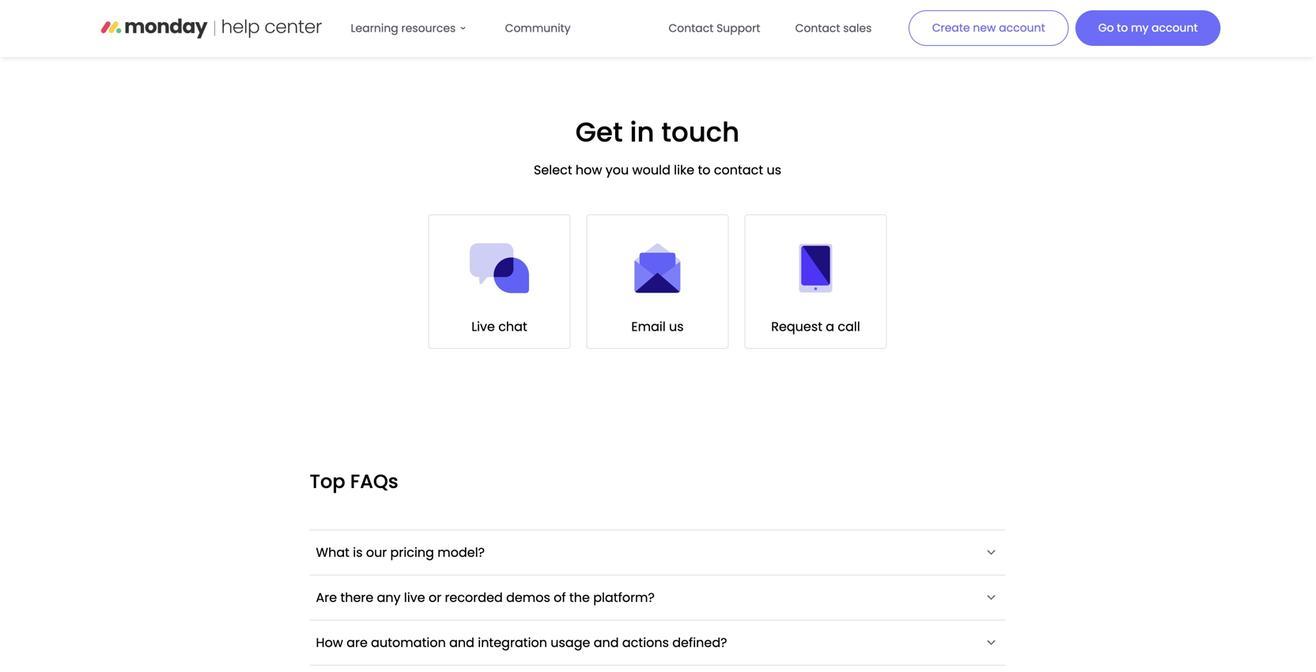 Task type: locate. For each thing, give the bounding box(es) containing it.
0 horizontal spatial contact
[[669, 21, 714, 36]]

1 contact from the left
[[669, 21, 714, 36]]

and
[[449, 634, 475, 651], [594, 634, 619, 651]]

request a call
[[772, 317, 861, 335]]

arrow image up arrow image
[[984, 543, 1000, 562]]

us right the contact
[[767, 161, 782, 179]]

there
[[341, 589, 374, 606]]

how
[[576, 161, 602, 179]]

0 vertical spatial arrow image
[[984, 543, 1000, 562]]

arrow image down arrow image
[[984, 633, 1000, 652]]

1 horizontal spatial to
[[1117, 20, 1129, 36]]

how
[[316, 634, 343, 651]]

2 account from the left
[[1152, 20, 1198, 36]]

integration
[[478, 634, 547, 651]]

what is our pricing model?
[[316, 543, 485, 561]]

arrow image for how are automation and integration usage and actions defined?
[[984, 633, 1000, 652]]

are
[[347, 634, 368, 651]]

contact inside 'link'
[[669, 21, 714, 36]]

like
[[674, 161, 695, 179]]

demos
[[506, 589, 551, 606]]

create
[[933, 20, 970, 36]]

create new account
[[933, 20, 1046, 36]]

and right usage
[[594, 634, 619, 651]]

account right new
[[999, 20, 1046, 36]]

how are automation and integration usage and actions defined?
[[316, 634, 727, 651]]

arrow image
[[984, 588, 1000, 607]]

what
[[316, 543, 350, 561]]

us right email
[[669, 317, 684, 335]]

1 vertical spatial arrow image
[[984, 633, 1000, 652]]

1 horizontal spatial contact
[[796, 21, 841, 36]]

account
[[999, 20, 1046, 36], [1152, 20, 1198, 36]]

top faqs
[[310, 468, 398, 495]]

model?
[[438, 543, 485, 561]]

to right like
[[698, 161, 711, 179]]

2 arrow image from the top
[[984, 633, 1000, 652]]

resources
[[401, 21, 456, 36]]

to right go
[[1117, 20, 1129, 36]]

0 horizontal spatial account
[[999, 20, 1046, 36]]

contact
[[669, 21, 714, 36], [796, 21, 841, 36]]

faqs
[[350, 468, 398, 495]]

0 horizontal spatial and
[[449, 634, 475, 651]]

0 horizontal spatial to
[[698, 161, 711, 179]]

1 arrow image from the top
[[984, 543, 1000, 562]]

0 horizontal spatial us
[[669, 317, 684, 335]]

1 vertical spatial to
[[698, 161, 711, 179]]

and down recorded
[[449, 634, 475, 651]]

1 horizontal spatial and
[[594, 634, 619, 651]]

arrow image
[[984, 543, 1000, 562], [984, 633, 1000, 652]]

1 horizontal spatial us
[[767, 161, 782, 179]]

contact left sales
[[796, 21, 841, 36]]

is
[[353, 543, 363, 561]]

contact for contact support
[[669, 21, 714, 36]]

learning
[[351, 21, 399, 36]]

us
[[767, 161, 782, 179], [669, 317, 684, 335]]

2 contact from the left
[[796, 21, 841, 36]]

account right 'my'
[[1152, 20, 1198, 36]]

1 horizontal spatial account
[[1152, 20, 1198, 36]]

contact sales link
[[786, 13, 882, 44]]

of
[[554, 589, 566, 606]]

are
[[316, 589, 337, 606]]

or
[[429, 589, 442, 606]]

0 vertical spatial to
[[1117, 20, 1129, 36]]

contact left support
[[669, 21, 714, 36]]

contact support
[[669, 21, 761, 36]]

our
[[366, 543, 387, 561]]

select
[[534, 161, 572, 179]]

support
[[717, 21, 761, 36]]

the
[[570, 589, 590, 606]]

to
[[1117, 20, 1129, 36], [698, 161, 711, 179]]



Task type: describe. For each thing, give the bounding box(es) containing it.
monday.com logo image
[[101, 13, 322, 44]]

contact
[[714, 161, 764, 179]]

email
[[632, 317, 666, 335]]

community link
[[496, 13, 580, 44]]

go to my account link
[[1076, 10, 1221, 46]]

call
[[838, 317, 861, 335]]

would
[[633, 161, 671, 179]]

0 vertical spatial us
[[767, 161, 782, 179]]

my
[[1131, 20, 1149, 36]]

actions
[[622, 634, 669, 651]]

contact sales
[[796, 21, 872, 36]]

learning resources link
[[341, 13, 480, 44]]

community
[[505, 21, 571, 36]]

usage
[[551, 634, 591, 651]]

request
[[772, 317, 823, 335]]

contact support link
[[659, 13, 770, 44]]

learning resources
[[351, 21, 456, 36]]

pricing
[[390, 543, 434, 561]]

live
[[472, 317, 495, 335]]

create new account link
[[909, 10, 1069, 46]]

defined?
[[673, 634, 727, 651]]

new
[[973, 20, 996, 36]]

live chat
[[472, 317, 528, 335]]

select how you would like to contact us
[[534, 161, 782, 179]]

email us
[[632, 317, 684, 335]]

top
[[310, 468, 345, 495]]

1 and from the left
[[449, 634, 475, 651]]

a
[[826, 317, 835, 335]]

sales
[[844, 21, 872, 36]]

platform?
[[593, 589, 655, 606]]

1 account from the left
[[999, 20, 1046, 36]]

contact for contact sales
[[796, 21, 841, 36]]

1 vertical spatial us
[[669, 317, 684, 335]]

2 and from the left
[[594, 634, 619, 651]]

are there any live or recorded demos of the platform?
[[316, 589, 655, 606]]

get
[[576, 114, 623, 151]]

recorded
[[445, 589, 503, 606]]

image image
[[628, 243, 687, 293]]

live
[[404, 589, 425, 606]]

go
[[1099, 20, 1114, 36]]

go to my account
[[1099, 20, 1198, 36]]

you
[[606, 161, 629, 179]]

automation
[[371, 634, 446, 651]]

any
[[377, 589, 401, 606]]

get in touch
[[576, 114, 740, 151]]

in
[[630, 114, 655, 151]]

arrow image for what is our pricing model?
[[984, 543, 1000, 562]]

chat
[[499, 317, 528, 335]]

touch
[[662, 114, 740, 151]]



Task type: vqa. For each thing, say whether or not it's contained in the screenshot.
TOP FAQS
yes



